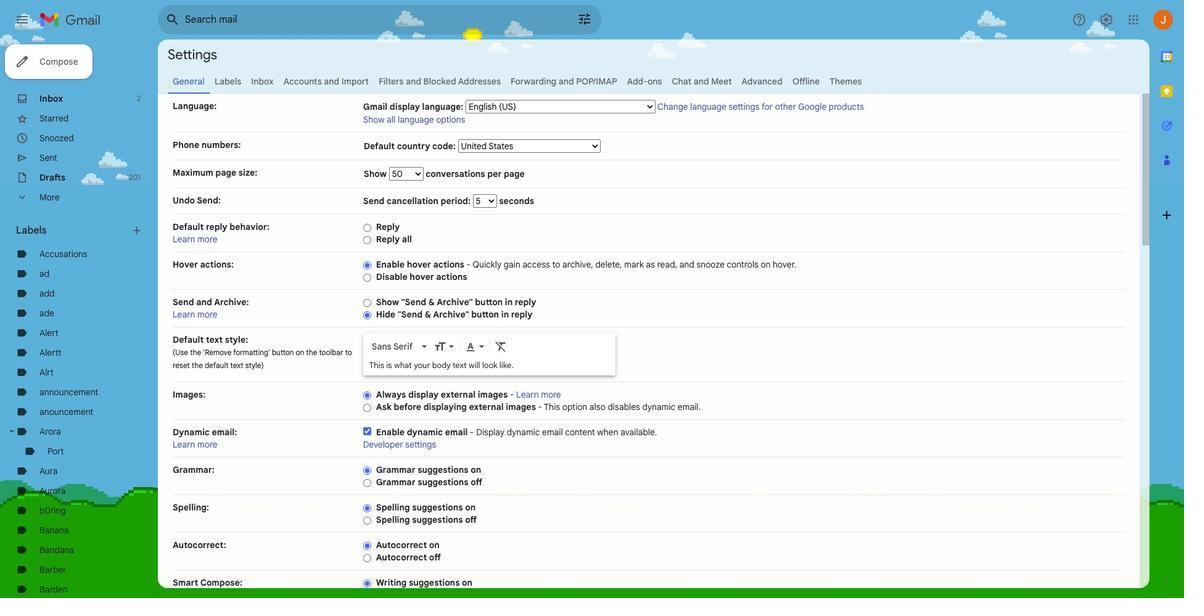 Task type: locate. For each thing, give the bounding box(es) containing it.
1 vertical spatial autocorrect
[[376, 552, 427, 563]]

actions for enable
[[434, 259, 465, 270]]

filters and blocked addresses
[[379, 76, 501, 87]]

hover.
[[773, 259, 797, 270]]

snoozed link
[[39, 133, 74, 144]]

1 vertical spatial reply
[[515, 297, 537, 308]]

1 vertical spatial archive"
[[433, 309, 469, 320]]

to right toolbar
[[345, 348, 352, 357]]

banana
[[39, 525, 69, 536]]

b0ring
[[39, 505, 66, 517]]

offline
[[793, 76, 820, 87]]

1 vertical spatial grammar
[[376, 477, 416, 488]]

images up enable dynamic email - display dynamic email content when available. developer settings
[[506, 402, 536, 413]]

more down dynamic
[[198, 439, 218, 451]]

Always display external images radio
[[363, 391, 371, 400]]

1 vertical spatial images
[[506, 402, 536, 413]]

2 spelling from the top
[[376, 515, 410, 526]]

2 vertical spatial default
[[173, 334, 204, 346]]

0 vertical spatial labels
[[215, 76, 241, 87]]

0 vertical spatial all
[[387, 114, 396, 125]]

1 vertical spatial enable
[[376, 427, 405, 438]]

1 vertical spatial spelling
[[376, 515, 410, 526]]

1 horizontal spatial page
[[504, 168, 525, 180]]

in up remove formatting ‪(⌘\)‬ image
[[502, 309, 509, 320]]

0 horizontal spatial email
[[445, 427, 468, 438]]

language down chat and meet
[[691, 101, 727, 112]]

button up hide "send & archive" button in reply
[[475, 297, 503, 308]]

add link
[[39, 288, 55, 299]]

2 horizontal spatial dynamic
[[643, 402, 676, 413]]

settings left for
[[729, 101, 760, 112]]

1 horizontal spatial inbox
[[251, 76, 274, 87]]

1 vertical spatial button
[[472, 309, 499, 320]]

2 reply from the top
[[376, 234, 400, 245]]

labels right "general" link
[[215, 76, 241, 87]]

- left display
[[470, 427, 474, 438]]

content
[[565, 427, 595, 438]]

accounts and import
[[284, 76, 369, 87]]

more down archive:
[[198, 309, 218, 320]]

"send right the hide
[[398, 309, 423, 320]]

spelling
[[376, 502, 410, 513], [376, 515, 410, 526]]

barber link
[[39, 565, 66, 576]]

in for show "send & archive" button in reply
[[505, 297, 513, 308]]

1 vertical spatial hover
[[410, 272, 434, 283]]

1 vertical spatial external
[[469, 402, 504, 413]]

dynamic
[[643, 402, 676, 413], [407, 427, 443, 438], [507, 427, 540, 438]]

drafts
[[39, 172, 65, 183]]

send down hover
[[173, 297, 194, 308]]

- left quickly
[[467, 259, 471, 270]]

learn more link for reply
[[173, 234, 218, 245]]

learn inside default reply behavior: learn more
[[173, 234, 195, 245]]

0 horizontal spatial settings
[[406, 439, 437, 451]]

0 vertical spatial actions
[[434, 259, 465, 270]]

ad link
[[39, 268, 49, 280]]

reply down access
[[515, 297, 537, 308]]

reply for reply all
[[376, 234, 400, 245]]

1 vertical spatial send
[[173, 297, 194, 308]]

gmail
[[363, 101, 388, 112]]

-
[[467, 259, 471, 270], [510, 389, 514, 401], [539, 402, 543, 413], [470, 427, 474, 438]]

conversations per page
[[424, 168, 525, 180]]

1 email from the left
[[445, 427, 468, 438]]

tab list
[[1150, 39, 1185, 554]]

1 vertical spatial "send
[[398, 309, 423, 320]]

per
[[488, 168, 502, 180]]

send and archive: learn more
[[173, 297, 249, 320]]

display
[[390, 101, 420, 112], [409, 389, 439, 401]]

all down gmail
[[387, 114, 396, 125]]

1 vertical spatial default
[[173, 222, 204, 233]]

0 horizontal spatial to
[[345, 348, 352, 357]]

1 horizontal spatial to
[[553, 259, 561, 270]]

email left content
[[542, 427, 563, 438]]

1 reply from the top
[[376, 222, 400, 233]]

actions for disable
[[436, 272, 468, 283]]

1 horizontal spatial text
[[231, 361, 244, 370]]

text left style)
[[231, 361, 244, 370]]

learn down dynamic
[[173, 439, 195, 451]]

suggestions up spelling suggestions off
[[412, 502, 463, 513]]

Grammar suggestions on radio
[[363, 466, 371, 476]]

email down displaying
[[445, 427, 468, 438]]

dynamic left email.
[[643, 402, 676, 413]]

archive" down show "send & archive" button in reply at left
[[433, 309, 469, 320]]

1 vertical spatial labels
[[16, 225, 47, 237]]

in for hide "send & archive" button in reply
[[502, 309, 509, 320]]

inbox up starred link
[[39, 93, 63, 104]]

2 autocorrect from the top
[[376, 552, 427, 563]]

remove formatting ‪(⌘\)‬ image
[[495, 341, 507, 353]]

alrt
[[39, 367, 54, 378]]

0 horizontal spatial text
[[206, 334, 223, 346]]

actions
[[434, 259, 465, 270], [436, 272, 468, 283]]

and inside send and archive: learn more
[[196, 297, 212, 308]]

Ask before displaying external images radio
[[363, 403, 371, 413]]

send inside send and archive: learn more
[[173, 297, 194, 308]]

1 horizontal spatial labels
[[215, 76, 241, 87]]

default down "undo"
[[173, 222, 204, 233]]

0 vertical spatial to
[[553, 259, 561, 270]]

button right formatting'
[[272, 348, 294, 357]]

all
[[387, 114, 396, 125], [402, 234, 412, 245]]

reply
[[376, 222, 400, 233], [376, 234, 400, 245]]

0 vertical spatial default
[[364, 141, 395, 152]]

autocorrect up autocorrect off in the left of the page
[[376, 540, 427, 551]]

enable inside enable dynamic email - display dynamic email content when available. developer settings
[[376, 427, 405, 438]]

None checkbox
[[363, 428, 371, 436]]

archive:
[[214, 297, 249, 308]]

0 horizontal spatial all
[[387, 114, 396, 125]]

0 horizontal spatial inbox link
[[39, 93, 63, 104]]

0 vertical spatial show
[[363, 114, 385, 125]]

images:
[[173, 389, 206, 401]]

like.
[[500, 360, 514, 371]]

0 vertical spatial spelling
[[376, 502, 410, 513]]

and right the filters
[[406, 76, 422, 87]]

show for show
[[364, 168, 389, 180]]

1 autocorrect from the top
[[376, 540, 427, 551]]

learn
[[173, 234, 195, 245], [173, 309, 195, 320], [517, 389, 539, 401], [173, 439, 195, 451]]

default up (use
[[173, 334, 204, 346]]

before
[[394, 402, 422, 413]]

1 horizontal spatial dynamic
[[507, 427, 540, 438]]

aura
[[39, 466, 58, 477]]

gmail image
[[39, 7, 107, 32]]

enable for enable hover actions
[[376, 259, 405, 270]]

button down show "send & archive" button in reply at left
[[472, 309, 499, 320]]

"send for show
[[402, 297, 427, 308]]

0 vertical spatial &
[[429, 297, 435, 308]]

in down gain
[[505, 297, 513, 308]]

the right reset
[[192, 361, 203, 370]]

1 enable from the top
[[376, 259, 405, 270]]

1 vertical spatial display
[[409, 389, 439, 401]]

show down default country code:
[[364, 168, 389, 180]]

button inside default text style: (use the 'remove formatting' button on the toolbar to reset the default text style)
[[272, 348, 294, 357]]

learn up (use
[[173, 309, 195, 320]]

and for import
[[324, 76, 340, 87]]

hover right disable
[[410, 272, 434, 283]]

hover for disable
[[410, 272, 434, 283]]

0 vertical spatial in
[[505, 297, 513, 308]]

Writing suggestions on radio
[[363, 579, 371, 589]]

learn more link down dynamic
[[173, 439, 218, 451]]

archive,
[[563, 259, 594, 270]]

ad
[[39, 268, 49, 280]]

banana link
[[39, 525, 69, 536]]

inbox link up starred link
[[39, 93, 63, 104]]

suggestions up the grammar suggestions off
[[418, 465, 469, 476]]

suggestions
[[418, 465, 469, 476], [418, 477, 469, 488], [412, 502, 463, 513], [412, 515, 463, 526], [409, 578, 460, 589]]

hover actions:
[[173, 259, 234, 270]]

0 vertical spatial reply
[[206, 222, 228, 233]]

None search field
[[158, 5, 602, 35]]

1 vertical spatial all
[[402, 234, 412, 245]]

settings up grammar suggestions on
[[406, 439, 437, 451]]

& up hide "send & archive" button in reply
[[429, 297, 435, 308]]

spelling for spelling suggestions on
[[376, 502, 410, 513]]

actions up disable hover actions
[[434, 259, 465, 270]]

blocked
[[424, 76, 456, 87]]

delete,
[[596, 259, 622, 270]]

spelling right spelling suggestions on "radio"
[[376, 502, 410, 513]]

page left size:
[[216, 167, 236, 178]]

more up ask before displaying external images - this option also disables dynamic email.
[[541, 389, 561, 401]]

1 horizontal spatial send
[[363, 196, 385, 207]]

formatting'
[[233, 348, 270, 357]]

chat and meet link
[[672, 76, 732, 87]]

inbox right labels link
[[251, 76, 274, 87]]

learn more link for and
[[173, 309, 218, 320]]

and right chat
[[694, 76, 709, 87]]

0 vertical spatial send
[[363, 196, 385, 207]]

chat and meet
[[672, 76, 732, 87]]

inbox
[[251, 76, 274, 87], [39, 93, 63, 104]]

text up ''remove'
[[206, 334, 223, 346]]

0 vertical spatial this
[[370, 360, 385, 371]]

default inside default reply behavior: learn more
[[173, 222, 204, 233]]

default inside default text style: (use the 'remove formatting' button on the toolbar to reset the default text style)
[[173, 334, 204, 346]]

filters
[[379, 76, 404, 87]]

main menu image
[[15, 12, 30, 27]]

dynamic down ask before displaying external images - this option also disables dynamic email.
[[507, 427, 540, 438]]

compose
[[39, 56, 78, 67]]

enable
[[376, 259, 405, 270], [376, 427, 405, 438]]

autocorrect down autocorrect on
[[376, 552, 427, 563]]

show
[[363, 114, 385, 125], [364, 168, 389, 180], [376, 297, 399, 308]]

reply up reply all
[[376, 222, 400, 233]]

default for default country code:
[[364, 141, 395, 152]]

all down cancellation
[[402, 234, 412, 245]]

settings
[[729, 101, 760, 112], [406, 439, 437, 451]]

learn inside send and archive: learn more
[[173, 309, 195, 320]]

send up reply radio
[[363, 196, 385, 207]]

learn more link up hover actions:
[[173, 234, 218, 245]]

writing suggestions on
[[376, 578, 473, 589]]

Search mail text field
[[185, 14, 543, 26]]

grammar down developer settings link
[[376, 465, 416, 476]]

access
[[523, 259, 550, 270]]

suggestions down autocorrect off in the left of the page
[[409, 578, 460, 589]]

show up the hide
[[376, 297, 399, 308]]

advanced link
[[742, 76, 783, 87]]

sans
[[372, 341, 392, 353]]

the
[[190, 348, 201, 357], [306, 348, 317, 357], [192, 361, 203, 370]]

display up show all language options link
[[390, 101, 420, 112]]

1 vertical spatial in
[[502, 309, 509, 320]]

display for always
[[409, 389, 439, 401]]

1 vertical spatial actions
[[436, 272, 468, 283]]

0 vertical spatial "send
[[402, 297, 427, 308]]

0 horizontal spatial labels
[[16, 225, 47, 237]]

reply right reply all radio
[[376, 234, 400, 245]]

settings image
[[1100, 12, 1115, 27]]

labels navigation
[[0, 39, 158, 599]]

bandana link
[[39, 545, 74, 556]]

learn inside the dynamic email: learn more
[[173, 439, 195, 451]]

the right (use
[[190, 348, 201, 357]]

themes link
[[830, 76, 863, 87]]

- inside enable dynamic email - display dynamic email content when available. developer settings
[[470, 427, 474, 438]]

1 vertical spatial reply
[[376, 234, 400, 245]]

this left is
[[370, 360, 385, 371]]

2 vertical spatial button
[[272, 348, 294, 357]]

enable up disable
[[376, 259, 405, 270]]

0 vertical spatial grammar
[[376, 465, 416, 476]]

learn more link for email:
[[173, 439, 218, 451]]

learn more link down archive:
[[173, 309, 218, 320]]

sent
[[39, 152, 57, 164]]

grammar right grammar suggestions off option
[[376, 477, 416, 488]]

suggestions down spelling suggestions on
[[412, 515, 463, 526]]

0 vertical spatial enable
[[376, 259, 405, 270]]

1 vertical spatial off
[[465, 515, 477, 526]]

learn up hover
[[173, 234, 195, 245]]

2 email from the left
[[542, 427, 563, 438]]

display up before
[[409, 389, 439, 401]]

pop/imap
[[577, 76, 618, 87]]

inbox link right labels link
[[251, 76, 274, 87]]

controls
[[727, 259, 759, 270]]

& for show
[[429, 297, 435, 308]]

show down gmail
[[363, 114, 385, 125]]

0 horizontal spatial send
[[173, 297, 194, 308]]

this left option on the left
[[544, 402, 560, 413]]

products
[[829, 101, 865, 112]]

1 horizontal spatial all
[[402, 234, 412, 245]]

and for blocked
[[406, 76, 422, 87]]

grammar for grammar suggestions on
[[376, 465, 416, 476]]

1 horizontal spatial settings
[[729, 101, 760, 112]]

offline link
[[793, 76, 820, 87]]

0 vertical spatial display
[[390, 101, 420, 112]]

suggestions down grammar suggestions on
[[418, 477, 469, 488]]

201
[[129, 173, 141, 182]]

0 vertical spatial archive"
[[437, 297, 473, 308]]

actions up show "send & archive" button in reply at left
[[436, 272, 468, 283]]

labels heading
[[16, 225, 131, 237]]

grammar suggestions off
[[376, 477, 483, 488]]

hover up disable hover actions
[[407, 259, 431, 270]]

Reply radio
[[363, 223, 371, 233]]

suggestions for grammar suggestions on
[[418, 465, 469, 476]]

1 vertical spatial show
[[364, 168, 389, 180]]

smart compose:
[[173, 578, 243, 589]]

1 vertical spatial language
[[398, 114, 434, 125]]

gmail display language:
[[363, 101, 464, 112]]

off up writing suggestions on
[[429, 552, 441, 563]]

0 vertical spatial language
[[691, 101, 727, 112]]

1 vertical spatial &
[[425, 309, 431, 320]]

style)
[[245, 361, 264, 370]]

archive" up hide "send & archive" button in reply
[[437, 297, 473, 308]]

developer settings link
[[363, 439, 437, 451]]

anouncement
[[39, 407, 93, 418]]

reply for show "send & archive" button in reply
[[515, 297, 537, 308]]

off down spelling suggestions on
[[465, 515, 477, 526]]

send
[[363, 196, 385, 207], [173, 297, 194, 308]]

2 grammar from the top
[[376, 477, 416, 488]]

labels inside navigation
[[16, 225, 47, 237]]

2 vertical spatial reply
[[511, 309, 533, 320]]

"send down disable hover actions
[[402, 297, 427, 308]]

add-ons link
[[627, 76, 662, 87]]

1 spelling from the top
[[376, 502, 410, 513]]

0 vertical spatial button
[[475, 297, 503, 308]]

images
[[478, 389, 508, 401], [506, 402, 536, 413]]

accusations link
[[39, 249, 87, 260]]

1 vertical spatial to
[[345, 348, 352, 357]]

reply for hide "send & archive" button in reply
[[511, 309, 533, 320]]

0 vertical spatial hover
[[407, 259, 431, 270]]

and
[[324, 76, 340, 87], [406, 76, 422, 87], [559, 76, 574, 87], [694, 76, 709, 87], [680, 259, 695, 270], [196, 297, 212, 308]]

dynamic up developer settings link
[[407, 427, 443, 438]]

inbox link
[[251, 76, 274, 87], [39, 93, 63, 104]]

2 horizontal spatial text
[[453, 360, 467, 371]]

2 enable from the top
[[376, 427, 405, 438]]

suggestions for spelling suggestions off
[[412, 515, 463, 526]]

learn more link up ask before displaying external images - this option also disables dynamic email.
[[517, 389, 561, 401]]

your
[[414, 360, 430, 371]]

quickly
[[473, 259, 502, 270]]

1 horizontal spatial language
[[691, 101, 727, 112]]

2 vertical spatial show
[[376, 297, 399, 308]]

spelling right spelling suggestions off radio
[[376, 515, 410, 526]]

0 vertical spatial off
[[471, 477, 483, 488]]

images down look
[[478, 389, 508, 401]]

0 horizontal spatial inbox
[[39, 93, 63, 104]]

text left will
[[453, 360, 467, 371]]

1 vertical spatial this
[[544, 402, 560, 413]]

labels for labels link
[[215, 76, 241, 87]]

to right access
[[553, 259, 561, 270]]

1 horizontal spatial email
[[542, 427, 563, 438]]

page right per
[[504, 168, 525, 180]]

1 grammar from the top
[[376, 465, 416, 476]]

suggestions for grammar suggestions off
[[418, 477, 469, 488]]

reply up 'formatting options' toolbar
[[511, 309, 533, 320]]

filters and blocked addresses link
[[379, 76, 501, 87]]

more up hover actions:
[[198, 234, 218, 245]]

reply down send:
[[206, 222, 228, 233]]

1 vertical spatial inbox
[[39, 93, 63, 104]]

enable up developer
[[376, 427, 405, 438]]

hover for enable
[[407, 259, 431, 270]]

language down gmail display language:
[[398, 114, 434, 125]]

default left country
[[364, 141, 395, 152]]

0 vertical spatial inbox
[[251, 76, 274, 87]]

1 vertical spatial settings
[[406, 439, 437, 451]]

reply inside default reply behavior: learn more
[[206, 222, 228, 233]]

forwarding
[[511, 76, 557, 87]]

0 vertical spatial reply
[[376, 222, 400, 233]]

1 horizontal spatial inbox link
[[251, 76, 274, 87]]

labels down more
[[16, 225, 47, 237]]

alertt link
[[39, 347, 61, 359]]

& down show "send & archive" button in reply at left
[[425, 309, 431, 320]]

2 vertical spatial off
[[429, 552, 441, 563]]

0 horizontal spatial this
[[370, 360, 385, 371]]

and left pop/imap
[[559, 76, 574, 87]]

off down grammar suggestions on
[[471, 477, 483, 488]]

external down always display external images - learn more
[[469, 402, 504, 413]]

gain
[[504, 259, 521, 270]]

and left archive:
[[196, 297, 212, 308]]

0 vertical spatial autocorrect
[[376, 540, 427, 551]]

labels for "labels" heading
[[16, 225, 47, 237]]

labels
[[215, 76, 241, 87], [16, 225, 47, 237]]

button
[[475, 297, 503, 308], [472, 309, 499, 320], [272, 348, 294, 357]]

more
[[198, 234, 218, 245], [198, 309, 218, 320], [541, 389, 561, 401], [198, 439, 218, 451]]

search mail image
[[162, 9, 184, 31]]

learn more link
[[173, 234, 218, 245], [173, 309, 218, 320], [517, 389, 561, 401], [173, 439, 218, 451]]

and left import
[[324, 76, 340, 87]]

advanced search options image
[[573, 7, 597, 31]]



Task type: describe. For each thing, give the bounding box(es) containing it.
send for send and archive: learn more
[[173, 297, 194, 308]]

enable dynamic email - display dynamic email content when available. developer settings
[[363, 427, 658, 451]]

and for meet
[[694, 76, 709, 87]]

advanced
[[742, 76, 783, 87]]

suggestions for writing suggestions on
[[409, 578, 460, 589]]

change
[[658, 101, 689, 112]]

maximum
[[173, 167, 213, 178]]

ons
[[648, 76, 662, 87]]

country
[[397, 141, 430, 152]]

announcement link
[[39, 387, 98, 398]]

default reply behavior: learn more
[[173, 222, 270, 245]]

button for hide "send & archive" button in reply
[[472, 309, 499, 320]]

support image
[[1073, 12, 1087, 27]]

autocorrect on
[[376, 540, 440, 551]]

learn up ask before displaying external images - this option also disables dynamic email.
[[517, 389, 539, 401]]

forwarding and pop/imap link
[[511, 76, 618, 87]]

default text style: (use the 'remove formatting' button on the toolbar to reset the default text style)
[[173, 334, 352, 370]]

archive" for show
[[437, 297, 473, 308]]

will
[[469, 360, 481, 371]]

labels link
[[215, 76, 241, 87]]

all for show
[[387, 114, 396, 125]]

Show "Send & Archive" button in reply radio
[[363, 299, 371, 308]]

all for reply
[[402, 234, 412, 245]]

phone numbers:
[[173, 139, 241, 151]]

behavior:
[[230, 222, 270, 233]]

Autocorrect off radio
[[363, 554, 371, 563]]

button for show "send & archive" button in reply
[[475, 297, 503, 308]]

- left option on the left
[[539, 402, 543, 413]]

is
[[387, 360, 392, 371]]

more inside the dynamic email: learn more
[[198, 439, 218, 451]]

Spelling suggestions on radio
[[363, 504, 371, 513]]

the left toolbar
[[306, 348, 317, 357]]

send:
[[197, 195, 221, 206]]

arora
[[39, 426, 61, 438]]

and for pop/imap
[[559, 76, 574, 87]]

0 vertical spatial images
[[478, 389, 508, 401]]

hide "send & archive" button in reply
[[376, 309, 533, 320]]

dynamic
[[173, 427, 210, 438]]

as
[[647, 259, 655, 270]]

settings inside enable dynamic email - display dynamic email content when available. developer settings
[[406, 439, 437, 451]]

on inside default text style: (use the 'remove formatting' button on the toolbar to reset the default text style)
[[296, 348, 304, 357]]

alrt link
[[39, 367, 54, 378]]

forwarding and pop/imap
[[511, 76, 618, 87]]

send for send cancellation period:
[[363, 196, 385, 207]]

more inside send and archive: learn more
[[198, 309, 218, 320]]

0 vertical spatial settings
[[729, 101, 760, 112]]

seconds
[[497, 196, 535, 207]]

displaying
[[424, 402, 467, 413]]

0 vertical spatial inbox link
[[251, 76, 274, 87]]

drafts link
[[39, 172, 65, 183]]

display
[[477, 427, 505, 438]]

meet
[[712, 76, 732, 87]]

0 horizontal spatial language
[[398, 114, 434, 125]]

"send for hide
[[398, 309, 423, 320]]

bandana
[[39, 545, 74, 556]]

spelling for spelling suggestions off
[[376, 515, 410, 526]]

show "send & archive" button in reply
[[376, 297, 537, 308]]

developer
[[363, 439, 403, 451]]

1 vertical spatial inbox link
[[39, 93, 63, 104]]

actions:
[[200, 259, 234, 270]]

and for archive:
[[196, 297, 212, 308]]

email:
[[212, 427, 237, 438]]

Reply all radio
[[363, 236, 371, 245]]

display for gmail
[[390, 101, 420, 112]]

0 vertical spatial external
[[441, 389, 476, 401]]

barden link
[[39, 584, 68, 596]]

aura link
[[39, 466, 58, 477]]

more inside default reply behavior: learn more
[[198, 234, 218, 245]]

option
[[563, 402, 588, 413]]

more button
[[0, 188, 148, 207]]

arora link
[[39, 426, 61, 438]]

other
[[776, 101, 797, 112]]

- up ask before displaying external images - this option also disables dynamic email.
[[510, 389, 514, 401]]

toolbar
[[319, 348, 344, 357]]

default
[[205, 361, 229, 370]]

show for show all language options
[[363, 114, 385, 125]]

grammar for grammar suggestions off
[[376, 477, 416, 488]]

options
[[436, 114, 466, 125]]

'remove
[[203, 348, 232, 357]]

Autocorrect on radio
[[363, 542, 371, 551]]

port
[[48, 446, 64, 457]]

reset
[[173, 361, 190, 370]]

autocorrect for autocorrect off
[[376, 552, 427, 563]]

accounts
[[284, 76, 322, 87]]

and right read,
[[680, 259, 695, 270]]

Grammar suggestions off radio
[[363, 479, 371, 488]]

size:
[[239, 167, 258, 178]]

smart
[[173, 578, 198, 589]]

ade
[[39, 308, 54, 319]]

inbox inside the labels navigation
[[39, 93, 63, 104]]

reply for reply
[[376, 222, 400, 233]]

period:
[[441, 196, 471, 207]]

grammar:
[[173, 465, 215, 476]]

autocorrect for autocorrect on
[[376, 540, 427, 551]]

alert
[[39, 328, 58, 339]]

announcement
[[39, 387, 98, 398]]

formatting options toolbar
[[367, 335, 612, 358]]

to inside default text style: (use the 'remove formatting' button on the toolbar to reset the default text style)
[[345, 348, 352, 357]]

for
[[762, 101, 773, 112]]

style:
[[225, 334, 248, 346]]

reply all
[[376, 234, 412, 245]]

disable hover actions
[[376, 272, 468, 283]]

default for default text style: (use the 'remove formatting' button on the toolbar to reset the default text style)
[[173, 334, 204, 346]]

Hide "Send & Archive" button in reply radio
[[363, 311, 371, 320]]

(use
[[173, 348, 188, 357]]

0 horizontal spatial dynamic
[[407, 427, 443, 438]]

0 horizontal spatial page
[[216, 167, 236, 178]]

suggestions for spelling suggestions on
[[412, 502, 463, 513]]

snooze
[[697, 259, 725, 270]]

spelling:
[[173, 502, 209, 513]]

grammar suggestions on
[[376, 465, 482, 476]]

default for default reply behavior: learn more
[[173, 222, 204, 233]]

when
[[598, 427, 619, 438]]

Enable hover actions radio
[[363, 261, 371, 270]]

off for spelling suggestions off
[[465, 515, 477, 526]]

mark
[[625, 259, 644, 270]]

ask
[[376, 402, 392, 413]]

show for show "send & archive" button in reply
[[376, 297, 399, 308]]

off for grammar suggestions off
[[471, 477, 483, 488]]

sent link
[[39, 152, 57, 164]]

starred
[[39, 113, 69, 124]]

anouncement link
[[39, 407, 93, 418]]

port link
[[48, 446, 64, 457]]

sans serif option
[[370, 341, 420, 353]]

conversations
[[426, 168, 486, 180]]

starred link
[[39, 113, 69, 124]]

Spelling suggestions off radio
[[363, 516, 371, 526]]

serif
[[394, 341, 413, 353]]

Disable hover actions radio
[[363, 273, 371, 283]]

code:
[[433, 141, 456, 152]]

read,
[[658, 259, 678, 270]]

hide
[[376, 309, 396, 320]]

enable hover actions - quickly gain access to archive, delete, mark as read, and snooze controls on hover.
[[376, 259, 797, 270]]

1 horizontal spatial this
[[544, 402, 560, 413]]

archive" for hide
[[433, 309, 469, 320]]

chat
[[672, 76, 692, 87]]

spelling suggestions off
[[376, 515, 477, 526]]

aurora
[[39, 486, 66, 497]]

enable for enable dynamic email
[[376, 427, 405, 438]]

& for hide
[[425, 309, 431, 320]]

general link
[[173, 76, 205, 87]]



Task type: vqa. For each thing, say whether or not it's contained in the screenshot.


